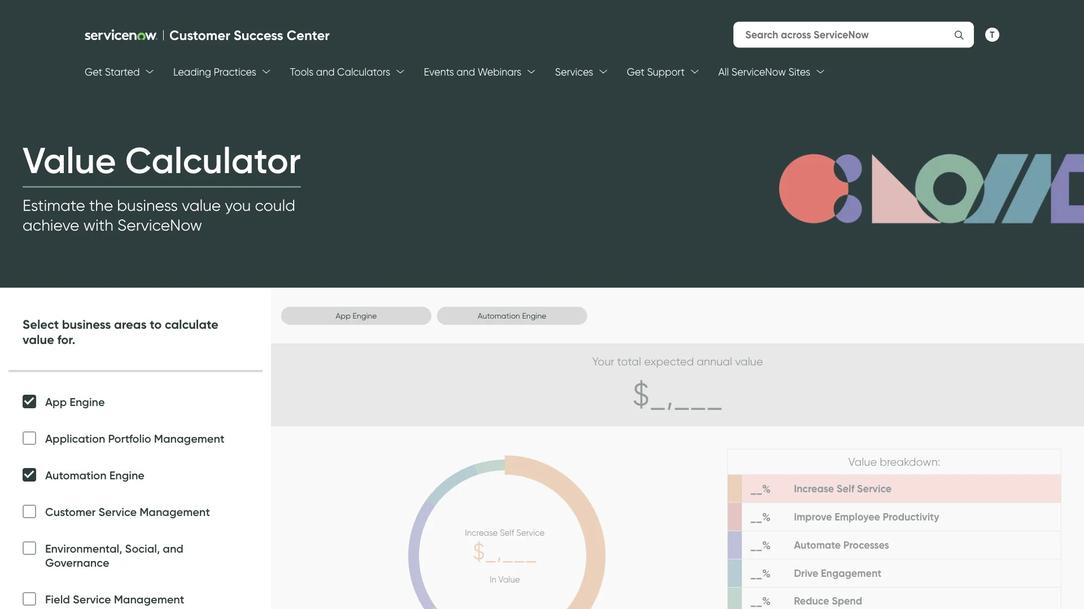 Task type: vqa. For each thing, say whether or not it's contained in the screenshot.
Platform popup button
no



Task type: describe. For each thing, give the bounding box(es) containing it.
sites
[[789, 66, 810, 78]]

value inside select business areas to calculate value for.
[[23, 332, 54, 348]]

management for customer service management
[[140, 505, 210, 520]]

management for application portfolio management
[[154, 432, 224, 446]]

and for events
[[457, 66, 475, 78]]

events and webinars
[[424, 66, 522, 78]]

you
[[225, 196, 251, 216]]

estimate the business value you could achieve with servicenow
[[23, 196, 295, 235]]

to
[[150, 317, 162, 332]]

field
[[45, 593, 70, 607]]

with
[[83, 216, 113, 235]]

Search across ServiceNow text field
[[745, 23, 940, 47]]

management for field service management
[[114, 593, 184, 607]]

all servicenow sites
[[718, 66, 810, 78]]

customer for customer service management
[[45, 505, 96, 520]]

portfolio
[[108, 432, 151, 446]]

get support
[[627, 66, 685, 78]]

customer success center link
[[85, 27, 333, 44]]

leading
[[173, 66, 211, 78]]

services link
[[555, 56, 593, 88]]

practices
[[214, 66, 256, 78]]

customer for customer success center
[[169, 27, 230, 44]]

app engine for automation engine
[[336, 311, 377, 321]]

areas
[[114, 317, 147, 332]]

webinars
[[478, 66, 522, 78]]

social,
[[125, 542, 160, 556]]

governance
[[45, 556, 109, 570]]

for.
[[57, 332, 75, 348]]



Task type: locate. For each thing, give the bounding box(es) containing it.
automation
[[478, 311, 520, 321], [45, 469, 107, 483]]

1 vertical spatial service
[[73, 593, 111, 607]]

get for get support
[[627, 66, 645, 78]]

environmental,
[[45, 542, 122, 556]]

1 get from the left
[[85, 66, 102, 78]]

get
[[85, 66, 102, 78], [627, 66, 645, 78]]

1 horizontal spatial value
[[182, 196, 221, 216]]

engine
[[353, 311, 377, 321], [522, 311, 546, 321], [70, 395, 105, 409], [109, 469, 145, 483]]

success
[[234, 27, 283, 44]]

2 horizontal spatial and
[[457, 66, 475, 78]]

app
[[336, 311, 351, 321], [45, 395, 67, 409]]

value inside estimate the business value you could achieve with servicenow
[[182, 196, 221, 216]]

get started
[[85, 66, 140, 78]]

value left 'you'
[[182, 196, 221, 216]]

0 vertical spatial service
[[98, 505, 137, 520]]

2 get from the left
[[627, 66, 645, 78]]

0 horizontal spatial automation
[[45, 469, 107, 483]]

management
[[154, 432, 224, 446], [140, 505, 210, 520], [114, 593, 184, 607]]

services
[[555, 66, 593, 78]]

customer up the leading
[[169, 27, 230, 44]]

0 horizontal spatial get
[[85, 66, 102, 78]]

business inside select business areas to calculate value for.
[[62, 317, 111, 332]]

1 vertical spatial app engine
[[45, 395, 105, 409]]

service for field
[[73, 593, 111, 607]]

automation engine
[[478, 311, 546, 321], [45, 469, 145, 483]]

environmental, social, and governance
[[45, 542, 183, 570]]

1 horizontal spatial get
[[627, 66, 645, 78]]

0 vertical spatial automation engine
[[478, 311, 546, 321]]

support
[[647, 66, 685, 78]]

customer success center
[[169, 27, 330, 44]]

1 horizontal spatial customer
[[169, 27, 230, 44]]

1 horizontal spatial app engine
[[336, 311, 377, 321]]

customer up environmental,
[[45, 505, 96, 520]]

1 horizontal spatial and
[[316, 66, 335, 78]]

get support link
[[627, 56, 685, 88]]

1 horizontal spatial servicenow
[[732, 66, 786, 78]]

service
[[98, 505, 137, 520], [73, 593, 111, 607]]

0 vertical spatial management
[[154, 432, 224, 446]]

service for customer
[[98, 505, 137, 520]]

business
[[117, 196, 178, 216], [62, 317, 111, 332]]

started
[[105, 66, 140, 78]]

the
[[89, 196, 113, 216]]

all
[[718, 66, 729, 78]]

value calculator
[[23, 138, 301, 183]]

application portfolio management
[[45, 432, 224, 446]]

service up environmental, social, and governance
[[98, 505, 137, 520]]

business left areas
[[62, 317, 111, 332]]

2 vertical spatial management
[[114, 593, 184, 607]]

customer service management
[[45, 505, 210, 520]]

achieve
[[23, 216, 79, 235]]

1 vertical spatial management
[[140, 505, 210, 520]]

0 vertical spatial servicenow
[[732, 66, 786, 78]]

business right the
[[117, 196, 178, 216]]

and inside environmental, social, and governance
[[163, 542, 183, 556]]

1 vertical spatial customer
[[45, 505, 96, 520]]

customer
[[169, 27, 230, 44], [45, 505, 96, 520]]

events and webinars link
[[424, 56, 522, 88]]

could
[[255, 196, 295, 216]]

leading practices
[[173, 66, 256, 78]]

0 horizontal spatial and
[[163, 542, 183, 556]]

0 horizontal spatial business
[[62, 317, 111, 332]]

select business areas to calculate value for.
[[23, 317, 218, 348]]

and right the social,
[[163, 542, 183, 556]]

servicenow inside estimate the business value you could achieve with servicenow
[[117, 216, 202, 235]]

0 vertical spatial business
[[117, 196, 178, 216]]

leading practices link
[[173, 56, 256, 88]]

1 vertical spatial value
[[23, 332, 54, 348]]

value
[[23, 138, 116, 183]]

0 horizontal spatial value
[[23, 332, 54, 348]]

field service management
[[45, 593, 184, 607]]

and right events
[[457, 66, 475, 78]]

1 horizontal spatial business
[[117, 196, 178, 216]]

1 horizontal spatial app
[[336, 311, 351, 321]]

tools
[[290, 66, 314, 78]]

get for get started
[[85, 66, 102, 78]]

0 vertical spatial customer
[[169, 27, 230, 44]]

0 vertical spatial value
[[182, 196, 221, 216]]

tools and calculators link
[[290, 56, 390, 88]]

app for automation engine
[[336, 311, 351, 321]]

get started link
[[85, 56, 140, 88]]

0 horizontal spatial automation engine
[[45, 469, 145, 483]]

and for tools
[[316, 66, 335, 78]]

get left started
[[85, 66, 102, 78]]

tools and calculators
[[290, 66, 390, 78]]

1 vertical spatial app
[[45, 395, 67, 409]]

value
[[182, 196, 221, 216], [23, 332, 54, 348]]

0 horizontal spatial app
[[45, 395, 67, 409]]

service right "field"
[[73, 593, 111, 607]]

estimate
[[23, 196, 85, 216]]

and right tools
[[316, 66, 335, 78]]

1 vertical spatial automation engine
[[45, 469, 145, 483]]

0 vertical spatial app engine
[[336, 311, 377, 321]]

select
[[23, 317, 59, 332]]

0 horizontal spatial app engine
[[45, 395, 105, 409]]

calculators
[[337, 66, 390, 78]]

0 horizontal spatial customer
[[45, 505, 96, 520]]

0 vertical spatial automation
[[478, 311, 520, 321]]

1 vertical spatial automation
[[45, 469, 107, 483]]

and
[[316, 66, 335, 78], [457, 66, 475, 78], [163, 542, 183, 556]]

calculator
[[125, 138, 301, 183]]

1 horizontal spatial automation
[[478, 311, 520, 321]]

get left 'support'
[[627, 66, 645, 78]]

events
[[424, 66, 454, 78]]

1 vertical spatial business
[[62, 317, 111, 332]]

1 horizontal spatial automation engine
[[478, 311, 546, 321]]

app for application portfolio management
[[45, 395, 67, 409]]

1 vertical spatial servicenow
[[117, 216, 202, 235]]

value left for. on the bottom of page
[[23, 332, 54, 348]]

center
[[287, 27, 330, 44]]

business inside estimate the business value you could achieve with servicenow
[[117, 196, 178, 216]]

all servicenow sites link
[[718, 56, 810, 88]]

0 vertical spatial app
[[336, 311, 351, 321]]

application
[[45, 432, 105, 446]]

0 horizontal spatial servicenow
[[117, 216, 202, 235]]

app engine
[[336, 311, 377, 321], [45, 395, 105, 409]]

app engine for application portfolio management
[[45, 395, 105, 409]]

calculate
[[165, 317, 218, 332]]

servicenow
[[732, 66, 786, 78], [117, 216, 202, 235]]



